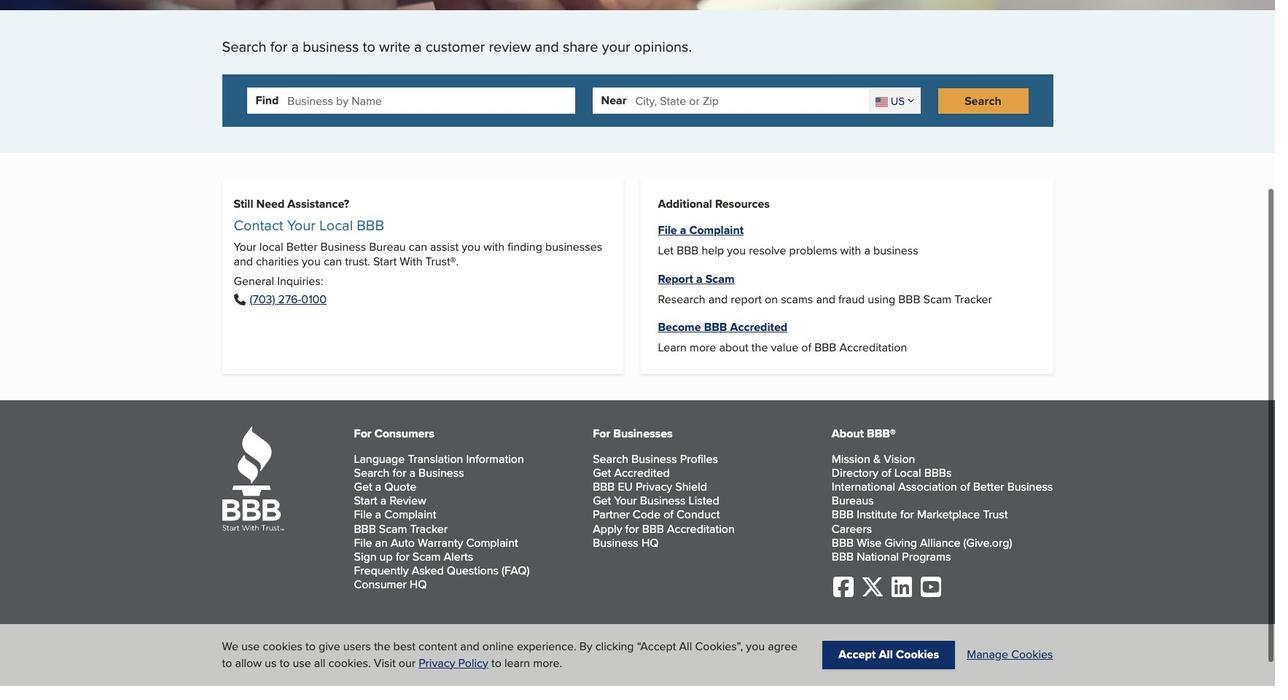 Task type: locate. For each thing, give the bounding box(es) containing it.
0 horizontal spatial local
[[319, 215, 353, 236]]

0 vertical spatial tracker
[[955, 291, 993, 308]]

1 horizontal spatial policy
[[340, 638, 370, 655]]

bbb right using
[[899, 291, 921, 308]]

canada,
[[672, 680, 716, 686]]

2 cookies from the left
[[1012, 647, 1054, 663]]

start a review link
[[354, 493, 427, 509]]

manage cookies
[[967, 647, 1054, 663]]

language
[[354, 451, 405, 467]]

Near field
[[636, 88, 869, 114]]

for up giving
[[901, 507, 915, 523]]

hq down code
[[642, 535, 659, 551]]

1 horizontal spatial for
[[593, 425, 611, 442]]

file left "an"
[[354, 535, 372, 551]]

become bbb accredited learn more about the value of bbb accreditation
[[658, 319, 908, 356]]

1 horizontal spatial hq
[[642, 535, 659, 551]]

general inquiries:
[[234, 273, 323, 289]]

0 vertical spatial file a complaint link
[[658, 222, 744, 239]]

accredited up the get your business listed link
[[614, 465, 670, 481]]

start left with
[[373, 253, 397, 270]]

national
[[857, 548, 899, 565]]

privacy policy link down choices
[[419, 655, 489, 671]]

search inside search business profiles get accredited bbb eu privacy shield get your business listed partner code of conduct apply for bbb accreditation business hq
[[593, 451, 629, 467]]

1 horizontal spatial with
[[841, 242, 862, 259]]

0 horizontal spatial institute
[[751, 666, 794, 683]]

0 horizontal spatial privacy
[[300, 638, 337, 655]]

1 vertical spatial complaint
[[385, 507, 436, 523]]

and inside we use cookies to give users the best content and online experience. by clicking "accept all cookies", you agree to allow us to use all cookies. visit our
[[460, 638, 480, 655]]

0 vertical spatial association
[[899, 479, 958, 495]]

institute down agree
[[751, 666, 794, 683]]

0 horizontal spatial for
[[354, 425, 372, 442]]

international inside mission & vision directory of local bbbs international association of better business bureaus bbb institute for marketplace trust careers bbb wise giving alliance (give.org) bbb national programs
[[832, 479, 896, 495]]

all up mexico
[[679, 638, 692, 655]]

for for for consumers
[[354, 425, 372, 442]]

trust.
[[345, 253, 370, 270]]

0 vertical spatial start
[[373, 253, 397, 270]]

questions
[[447, 562, 499, 579]]

accreditation
[[840, 339, 908, 356], [667, 521, 735, 537]]

for
[[354, 425, 372, 442], [593, 425, 611, 442]]

association down in
[[893, 680, 954, 686]]

search inside 'button'
[[965, 92, 1002, 109]]

of right code
[[664, 507, 674, 523]]

can left assist
[[409, 239, 427, 256]]

institute up wise
[[857, 507, 898, 523]]

you left agree
[[746, 638, 765, 655]]

apply
[[593, 521, 623, 537]]

institute inside © 2024, international association of better business bureaus, inc., separately incorporated better business bureau organizations in the us, canada and mexico and bbb institute for marketplace trust, inc. all rights reserved. *in canada, trademark(s) of the international association of better busin
[[751, 666, 794, 683]]

hq down the sign up for scam alerts link
[[410, 576, 427, 593]]

the inside become bbb accredited learn more about the value of bbb accreditation
[[752, 339, 768, 356]]

contact
[[234, 215, 283, 236]]

marketplace up 'alliance'
[[918, 507, 980, 523]]

scam
[[706, 270, 735, 287], [924, 291, 952, 308], [379, 521, 407, 537], [413, 548, 441, 565]]

business inside language translation information search for a business get a quote start a review file a complaint bbb scam tracker file an auto warranty complaint sign up for scam alerts frequently asked questions (faq) consumer hq
[[419, 465, 464, 481]]

for right the apply
[[626, 521, 639, 537]]

all inside we use cookies to give users the best content and online experience. by clicking "accept all cookies", you agree to allow us to use all cookies. visit our
[[679, 638, 692, 655]]

1 horizontal spatial cookies
[[1012, 647, 1054, 663]]

1 horizontal spatial accreditation
[[840, 339, 908, 356]]

bbb up sign
[[354, 521, 376, 537]]

your ad choices
[[382, 638, 467, 655]]

general
[[234, 273, 274, 289]]

0 vertical spatial local
[[319, 215, 353, 236]]

inquiries:
[[277, 273, 323, 289]]

bbb scam tracker link
[[354, 521, 448, 537]]

and right canada
[[1034, 652, 1054, 669]]

file an auto warranty complaint link
[[354, 535, 518, 551]]

1 horizontal spatial bureau
[[820, 652, 858, 669]]

privacy for privacy policy
[[300, 638, 337, 655]]

bureau left trust®.
[[369, 239, 406, 256]]

assist
[[430, 239, 459, 256]]

association
[[899, 479, 958, 495], [760, 638, 822, 655], [893, 680, 954, 686]]

profiles
[[680, 451, 718, 467]]

hq inside search business profiles get accredited bbb eu privacy shield get your business listed partner code of conduct apply for bbb accreditation business hq
[[642, 535, 659, 551]]

using
[[868, 291, 896, 308]]

of inside become bbb accredited learn more about the value of bbb accreditation
[[802, 339, 812, 356]]

file down the get a quote link
[[354, 507, 372, 523]]

bureau
[[369, 239, 406, 256], [820, 652, 858, 669]]

0 vertical spatial complaint
[[690, 222, 744, 239]]

0 horizontal spatial can
[[324, 253, 342, 270]]

US field
[[869, 88, 921, 114]]

privacy
[[636, 479, 673, 495], [300, 638, 337, 655], [419, 655, 455, 671]]

0 vertical spatial bureau
[[369, 239, 406, 256]]

1 horizontal spatial marketplace
[[918, 507, 980, 523]]

wise
[[857, 535, 882, 551]]

separately
[[999, 638, 1054, 655]]

local
[[260, 239, 283, 256]]

hyperlinking
[[222, 656, 287, 673]]

for down agree
[[797, 666, 812, 683]]

international down the mission & vision link
[[832, 479, 896, 495]]

trademarks link
[[478, 638, 538, 655]]

1 vertical spatial accredited
[[614, 465, 670, 481]]

0 horizontal spatial policy
[[290, 656, 320, 673]]

accredited inside search business profiles get accredited bbb eu privacy shield get your business listed partner code of conduct apply for bbb accreditation business hq
[[614, 465, 670, 481]]

1 horizontal spatial tracker
[[955, 291, 993, 308]]

bbb right "let"
[[677, 242, 699, 259]]

cookies up inc.
[[896, 647, 940, 663]]

privacy policy link up cookies.
[[300, 638, 370, 655]]

accreditation down using
[[840, 339, 908, 356]]

0 vertical spatial institute
[[857, 507, 898, 523]]

us
[[265, 655, 277, 671]]

for consumers link
[[354, 425, 435, 442]]

0 horizontal spatial tracker
[[410, 521, 448, 537]]

0 horizontal spatial use
[[242, 638, 260, 655]]

of right the 'bbbs'
[[961, 479, 971, 495]]

0 horizontal spatial complaint
[[385, 507, 436, 523]]

can
[[409, 239, 427, 256], [324, 253, 342, 270]]

the right in
[[948, 652, 966, 669]]

inc.,
[[974, 638, 996, 655]]

1 vertical spatial institute
[[751, 666, 794, 683]]

assistance?
[[288, 196, 349, 212]]

auto
[[391, 535, 415, 551]]

and left share
[[535, 36, 559, 57]]

to left 'give'
[[306, 638, 316, 655]]

giving
[[885, 535, 917, 551]]

bbb down "cookies","
[[725, 666, 748, 683]]

start
[[373, 253, 397, 270], [354, 493, 378, 509]]

1 vertical spatial tracker
[[410, 521, 448, 537]]

2 vertical spatial file
[[354, 535, 372, 551]]

2 horizontal spatial complaint
[[690, 222, 744, 239]]

all right inc.
[[937, 666, 951, 683]]

use left all
[[293, 655, 311, 671]]

0 horizontal spatial accredited
[[614, 465, 670, 481]]

bbb left wise
[[832, 535, 854, 551]]

accredited
[[731, 319, 788, 336], [614, 465, 670, 481]]

with right problems
[[841, 242, 862, 259]]

privacy up all
[[300, 638, 337, 655]]

you right help
[[727, 242, 746, 259]]

you
[[462, 239, 481, 256], [727, 242, 746, 259], [302, 253, 321, 270], [746, 638, 765, 655]]

association inside mission & vision directory of local bbbs international association of better business bureaus bbb institute for marketplace trust careers bbb wise giving alliance (give.org) bbb national programs
[[899, 479, 958, 495]]

with left finding
[[484, 239, 505, 256]]

1 vertical spatial marketplace
[[815, 666, 880, 683]]

consumer hq link
[[354, 576, 427, 593]]

0 vertical spatial hq
[[642, 535, 659, 551]]

2 for from the left
[[593, 425, 611, 442]]

of right &
[[882, 465, 892, 481]]

the left value
[[752, 339, 768, 356]]

0 horizontal spatial business
[[303, 36, 359, 57]]

0 vertical spatial file
[[658, 222, 677, 239]]

local for of
[[895, 465, 922, 481]]

1 horizontal spatial local
[[895, 465, 922, 481]]

your down the get accredited link
[[614, 493, 637, 509]]

1 vertical spatial start
[[354, 493, 378, 509]]

accreditation down listed
[[667, 521, 735, 537]]

file a complaint link down "quote"
[[354, 507, 436, 523]]

marketplace down accept
[[815, 666, 880, 683]]

1 horizontal spatial institute
[[857, 507, 898, 523]]

better inside mission & vision directory of local bbbs international association of better business bureaus bbb institute for marketplace trust careers bbb wise giving alliance (give.org) bbb national programs
[[974, 479, 1005, 495]]

bbb up trust.
[[357, 215, 384, 236]]

1 horizontal spatial all
[[879, 647, 893, 663]]

the right trademark(s)
[[802, 680, 820, 686]]

policy inside trademarks hyperlinking policy
[[290, 656, 320, 673]]

file
[[658, 222, 677, 239], [354, 507, 372, 523], [354, 535, 372, 551]]

international up trademark(s)
[[690, 638, 757, 655]]

accreditation inside search business profiles get accredited bbb eu privacy shield get your business listed partner code of conduct apply for bbb accreditation business hq
[[667, 521, 735, 537]]

and down "cookies","
[[702, 666, 722, 683]]

1 vertical spatial hq
[[410, 576, 427, 593]]

get inside language translation information search for a business get a quote start a review file a complaint bbb scam tracker file an auto warranty complaint sign up for scam alerts frequently asked questions (faq) consumer hq
[[354, 479, 372, 495]]

2 horizontal spatial privacy
[[636, 479, 673, 495]]

0 vertical spatial accreditation
[[840, 339, 908, 356]]

rights
[[954, 666, 984, 683]]

0 vertical spatial international
[[832, 479, 896, 495]]

for for for businesses
[[593, 425, 611, 442]]

file up "let"
[[658, 222, 677, 239]]

search
[[222, 36, 267, 57], [965, 92, 1002, 109], [593, 451, 629, 467], [354, 465, 390, 481]]

privacy down choices
[[419, 655, 455, 671]]

cookies up the *in
[[1012, 647, 1054, 663]]

local left the 'bbbs'
[[895, 465, 922, 481]]

institute inside mission & vision directory of local bbbs international association of better business bureaus bbb institute for marketplace trust careers bbb wise giving alliance (give.org) bbb national programs
[[857, 507, 898, 523]]

business left write
[[303, 36, 359, 57]]

file a complaint link up help
[[658, 222, 744, 239]]

all
[[679, 638, 692, 655], [879, 647, 893, 663], [937, 666, 951, 683]]

and up general
[[234, 253, 253, 270]]

for
[[270, 36, 288, 57], [393, 465, 407, 481], [901, 507, 915, 523], [626, 521, 639, 537], [396, 548, 410, 565], [797, 666, 812, 683]]

all up 'trust,'
[[879, 647, 893, 663]]

for left businesses
[[593, 425, 611, 442]]

business up using
[[874, 242, 919, 259]]

0 horizontal spatial hq
[[410, 576, 427, 593]]

of right value
[[802, 339, 812, 356]]

you up inquiries:
[[302, 253, 321, 270]]

0 horizontal spatial cookies
[[896, 647, 940, 663]]

1 horizontal spatial privacy
[[419, 655, 455, 671]]

value
[[771, 339, 799, 356]]

clicking
[[596, 638, 634, 655]]

the left "best"
[[374, 638, 391, 655]]

on
[[765, 291, 778, 308]]

0 vertical spatial marketplace
[[918, 507, 980, 523]]

and left online
[[460, 638, 480, 655]]

charities
[[256, 253, 299, 270]]

local inside still need assistance? contact your local bbb your local better business bureau can assist you with finding businesses and charities you can trust. start with trust®.
[[319, 215, 353, 236]]

1 for from the left
[[354, 425, 372, 442]]

association up bbb institute for marketplace trust link
[[899, 479, 958, 495]]

your down contact
[[234, 239, 257, 256]]

hq inside language translation information search for a business get a quote start a review file a complaint bbb scam tracker file an auto warranty complaint sign up for scam alerts frequently asked questions (faq) consumer hq
[[410, 576, 427, 593]]

local down assistance?
[[319, 215, 353, 236]]

your
[[602, 36, 631, 57]]

policy down choices
[[458, 655, 489, 671]]

complaint up the questions
[[466, 535, 518, 551]]

0 horizontal spatial with
[[484, 239, 505, 256]]

1 horizontal spatial business
[[874, 242, 919, 259]]

(faq)
[[502, 562, 530, 579]]

0 horizontal spatial all
[[679, 638, 692, 655]]

our
[[399, 655, 416, 671]]

1 vertical spatial local
[[895, 465, 922, 481]]

complaint up help
[[690, 222, 744, 239]]

2 horizontal spatial all
[[937, 666, 951, 683]]

0 horizontal spatial bureau
[[369, 239, 406, 256]]

use up hyperlinking
[[242, 638, 260, 655]]

get accredited link
[[593, 465, 670, 481]]

vision
[[884, 451, 916, 467]]

apply for bbb accreditation link
[[593, 521, 735, 537]]

more.
[[533, 655, 562, 671]]

help
[[702, 242, 724, 259]]

information
[[466, 451, 524, 467]]

alliance
[[920, 535, 961, 551]]

give
[[319, 638, 340, 655]]

of left accept
[[825, 638, 835, 655]]

1 cookies from the left
[[896, 647, 940, 663]]

0 vertical spatial accredited
[[731, 319, 788, 336]]

hq
[[642, 535, 659, 551], [410, 576, 427, 593]]

for up review
[[393, 465, 407, 481]]

0 horizontal spatial file a complaint link
[[354, 507, 436, 523]]

become
[[658, 319, 701, 336]]

0010-
[[298, 291, 327, 308]]

1 vertical spatial file
[[354, 507, 372, 523]]

shield
[[676, 479, 707, 495]]

international down accept
[[823, 680, 890, 686]]

1 vertical spatial bureau
[[820, 652, 858, 669]]

1 vertical spatial association
[[760, 638, 822, 655]]

0 horizontal spatial accreditation
[[667, 521, 735, 537]]

policy down cookies on the left bottom
[[290, 656, 320, 673]]

careers link
[[832, 521, 872, 537]]

business inside file a complaint let bbb help you resolve problems with a business
[[874, 242, 919, 259]]

1 horizontal spatial accredited
[[731, 319, 788, 336]]

bureau right agree
[[820, 652, 858, 669]]

privacy down search business profiles 'link'
[[636, 479, 673, 495]]

for up find
[[270, 36, 288, 57]]

resources
[[715, 196, 770, 212]]

the
[[752, 339, 768, 356], [374, 638, 391, 655], [948, 652, 966, 669], [802, 680, 820, 686]]

accredited down on
[[731, 319, 788, 336]]

with inside file a complaint let bbb help you resolve problems with a business
[[841, 242, 862, 259]]

bbb eu privacy shield link
[[593, 479, 707, 495]]

bbb wise giving alliance (give.org) link
[[832, 535, 1013, 551]]

1 vertical spatial accreditation
[[667, 521, 735, 537]]

0 horizontal spatial marketplace
[[815, 666, 880, 683]]

association up trademark(s)
[[760, 638, 822, 655]]

quote
[[385, 479, 417, 495]]

search business profiles link
[[593, 451, 718, 467]]

can left trust.
[[324, 253, 342, 270]]

2 vertical spatial complaint
[[466, 535, 518, 551]]

1 vertical spatial business
[[874, 242, 919, 259]]

privacy for privacy policy to learn more.
[[419, 655, 455, 671]]

policy for privacy policy to learn more.
[[458, 655, 489, 671]]

report a scam link
[[658, 270, 735, 287]]

tracker inside report a scam research and report on scams and fraud using bbb scam tracker
[[955, 291, 993, 308]]

file a complaint link
[[658, 222, 744, 239], [354, 507, 436, 523]]

institute
[[857, 507, 898, 523], [751, 666, 794, 683]]

cookies
[[263, 638, 303, 655]]

2024,
[[656, 638, 687, 655]]

asked
[[412, 562, 444, 579]]

you inside file a complaint let bbb help you resolve problems with a business
[[727, 242, 746, 259]]

to down terms
[[222, 655, 232, 671]]

to right us
[[280, 655, 290, 671]]

complaint up auto
[[385, 507, 436, 523]]

for up language
[[354, 425, 372, 442]]

bbbs
[[925, 465, 952, 481]]

local inside mission & vision directory of local bbbs international association of better business bureaus bbb institute for marketplace trust careers bbb wise giving alliance (give.org) bbb national programs
[[895, 465, 922, 481]]

bbb image
[[222, 426, 284, 531]]

2 horizontal spatial policy
[[458, 655, 489, 671]]

and left report
[[709, 291, 728, 308]]



Task type: describe. For each thing, give the bounding box(es) containing it.
of inside search business profiles get accredited bbb eu privacy shield get your business listed partner code of conduct apply for bbb accreditation business hq
[[664, 507, 674, 523]]

canada
[[990, 652, 1031, 669]]

accredited inside become bbb accredited learn more about the value of bbb accreditation
[[731, 319, 788, 336]]

businesses
[[614, 425, 673, 442]]

programs
[[902, 548, 951, 565]]

the inside we use cookies to give users the best content and online experience. by clicking "accept all cookies", you agree to allow us to use all cookies. visit our
[[374, 638, 391, 655]]

best
[[394, 638, 416, 655]]

frequently
[[354, 562, 409, 579]]

us,
[[969, 652, 987, 669]]

all inside button
[[879, 647, 893, 663]]

policy for privacy policy
[[340, 638, 370, 655]]

1 horizontal spatial can
[[409, 239, 427, 256]]

accept all cookies
[[839, 647, 940, 663]]

review
[[390, 493, 427, 509]]

let
[[658, 242, 674, 259]]

bbb inside © 2024, international association of better business bureaus, inc., separately incorporated better business bureau organizations in the us, canada and mexico and bbb institute for marketplace trust, inc. all rights reserved. *in canada, trademark(s) of the international association of better busin
[[725, 666, 748, 683]]

and left fraud
[[816, 291, 836, 308]]

bbb down the get your business listed link
[[642, 521, 664, 537]]

search button
[[938, 88, 1029, 114]]

for inside © 2024, international association of better business bureaus, inc., separately incorporated better business bureau organizations in the us, canada and mexico and bbb institute for marketplace trust, inc. all rights reserved. *in canada, trademark(s) of the international association of better busin
[[797, 666, 812, 683]]

report
[[658, 270, 694, 287]]

share
[[563, 36, 599, 57]]

accept
[[839, 647, 876, 663]]

in
[[936, 652, 945, 669]]

tracker inside language translation information search for a business get a quote start a review file a complaint bbb scam tracker file an auto warranty complaint sign up for scam alerts frequently asked questions (faq) consumer hq
[[410, 521, 448, 537]]

directory of local bbbs link
[[832, 465, 952, 481]]

customer
[[426, 36, 485, 57]]

search for search for a business to write a customer review and share your opinions.
[[222, 36, 267, 57]]

directory
[[832, 465, 879, 481]]

1 horizontal spatial file a complaint link
[[658, 222, 744, 239]]

file inside file a complaint let bbb help you resolve problems with a business
[[658, 222, 677, 239]]

your up visit at left
[[382, 638, 405, 655]]

all
[[314, 655, 326, 671]]

(307)
[[250, 291, 275, 308]]

choices
[[425, 638, 467, 655]]

bbb inside report a scam research and report on scams and fraud using bbb scam tracker
[[899, 291, 921, 308]]

learn
[[658, 339, 687, 356]]

bbb up the more
[[704, 319, 728, 336]]

marketplace inside © 2024, international association of better business bureaus, inc., separately incorporated better business bureau organizations in the us, canada and mexico and bbb institute for marketplace trust, inc. all rights reserved. *in canada, trademark(s) of the international association of better busin
[[815, 666, 880, 683]]

learn
[[505, 655, 530, 671]]

to down trademarks
[[492, 655, 502, 671]]

local for your
[[319, 215, 353, 236]]

scams
[[781, 291, 813, 308]]

marketplace inside mission & vision directory of local bbbs international association of better business bureaus bbb institute for marketplace trust careers bbb wise giving alliance (give.org) bbb national programs
[[918, 507, 980, 523]]

to left write
[[363, 36, 376, 57]]

2 vertical spatial international
[[823, 680, 890, 686]]

an
[[375, 535, 388, 551]]

1 horizontal spatial privacy policy link
[[419, 655, 489, 671]]

conduct
[[677, 507, 720, 523]]

© 2024, international association of better business bureaus, inc., separately incorporated better business bureau organizations in the us, canada and mexico and bbb institute for marketplace trust, inc. all rights reserved. *in canada, trademark(s) of the international association of better busin
[[644, 638, 1054, 686]]

0 vertical spatial business
[[303, 36, 359, 57]]

search for search
[[965, 92, 1002, 109]]

partner
[[593, 507, 630, 523]]

bureaus,
[[924, 638, 971, 655]]

all inside © 2024, international association of better business bureaus, inc., separately incorporated better business bureau organizations in the us, canada and mexico and bbb institute for marketplace trust, inc. all rights reserved. *in canada, trademark(s) of the international association of better busin
[[937, 666, 951, 683]]

cookies",
[[695, 638, 743, 655]]

by
[[580, 638, 593, 655]]

report a scam research and report on scams and fraud using bbb scam tracker
[[658, 270, 993, 308]]

opinions.
[[634, 36, 692, 57]]

terms
[[222, 638, 253, 655]]

for inside mission & vision directory of local bbbs international association of better business bureaus bbb institute for marketplace trust careers bbb wise giving alliance (give.org) bbb national programs
[[901, 507, 915, 523]]

about
[[832, 425, 864, 442]]

bbb down directory
[[832, 507, 854, 523]]

bureaus
[[832, 493, 874, 509]]

your down assistance?
[[287, 215, 316, 236]]

additional resources
[[658, 196, 770, 212]]

search for a business link
[[354, 465, 464, 481]]

fraud
[[839, 291, 865, 308]]

allow
[[235, 655, 262, 671]]

0010-672 (307)
[[250, 291, 327, 308]]

your inside search business profiles get accredited bbb eu privacy shield get your business listed partner code of conduct apply for bbb accreditation business hq
[[614, 493, 637, 509]]

about bbb® link
[[832, 425, 896, 442]]

report
[[731, 291, 762, 308]]

terms of use link
[[222, 638, 289, 655]]

reserved.
[[987, 666, 1037, 683]]

bbb right value
[[815, 339, 837, 356]]

bbb left eu
[[593, 479, 615, 495]]

and inside still need assistance? contact your local bbb your local better business bureau can assist you with finding businesses and charities you can trust. start with trust®.
[[234, 253, 253, 270]]

*in
[[1040, 666, 1054, 683]]

1 vertical spatial international
[[690, 638, 757, 655]]

manage cookies button
[[967, 647, 1054, 664]]

with inside still need assistance? contact your local bbb your local better business bureau can assist you with finding businesses and charities you can trust. start with trust®.
[[484, 239, 505, 256]]

complaint inside file a complaint let bbb help you resolve problems with a business
[[690, 222, 744, 239]]

a inside report a scam research and report on scams and fraud using bbb scam tracker
[[697, 270, 703, 287]]

start inside still need assistance? contact your local bbb your local better business bureau can assist you with finding businesses and charities you can trust. start with trust®.
[[373, 253, 397, 270]]

mission & vision directory of local bbbs international association of better business bureaus bbb institute for marketplace trust careers bbb wise giving alliance (give.org) bbb national programs
[[832, 451, 1053, 565]]

accreditation inside become bbb accredited learn more about the value of bbb accreditation
[[840, 339, 908, 356]]

&
[[874, 451, 881, 467]]

search inside language translation information search for a business get a quote start a review file a complaint bbb scam tracker file an auto warranty complaint sign up for scam alerts frequently asked questions (faq) consumer hq
[[354, 465, 390, 481]]

sign
[[354, 548, 377, 565]]

language translation information search for a business get a quote start a review file a complaint bbb scam tracker file an auto warranty complaint sign up for scam alerts frequently asked questions (faq) consumer hq
[[354, 451, 530, 593]]

trademarks hyperlinking policy
[[222, 638, 538, 673]]

mission
[[832, 451, 871, 467]]

of down agree
[[789, 680, 799, 686]]

ad
[[408, 638, 422, 655]]

us
[[891, 93, 905, 108]]

still
[[234, 196, 253, 212]]

file a complaint let bbb help you resolve problems with a business
[[658, 222, 919, 259]]

business inside still need assistance? contact your local bbb your local better business bureau can assist you with finding businesses and charities you can trust. start with trust®.
[[321, 239, 366, 256]]

of down manage on the right of page
[[957, 680, 968, 686]]

1 horizontal spatial use
[[293, 655, 311, 671]]

up
[[380, 548, 393, 565]]

1 horizontal spatial complaint
[[466, 535, 518, 551]]

eu
[[618, 479, 633, 495]]

about
[[719, 339, 749, 356]]

frequently asked questions (faq) link
[[354, 562, 530, 579]]

start inside language translation information search for a business get a quote start a review file a complaint bbb scam tracker file an auto warranty complaint sign up for scam alerts frequently asked questions (faq) consumer hq
[[354, 493, 378, 509]]

international association of better business bureaus link
[[832, 479, 1053, 509]]

better inside still need assistance? contact your local bbb your local better business bureau can assist you with finding businesses and charities you can trust. start with trust®.
[[286, 239, 318, 256]]

mexico
[[661, 666, 699, 683]]

2 vertical spatial association
[[893, 680, 954, 686]]

bbb down careers
[[832, 548, 854, 565]]

code
[[633, 507, 661, 523]]

trademarks
[[478, 638, 538, 655]]

"accept
[[637, 638, 676, 655]]

672
[[278, 291, 298, 308]]

privacy inside search business profiles get accredited bbb eu privacy shield get your business listed partner code of conduct apply for bbb accreditation business hq
[[636, 479, 673, 495]]

business hq link
[[593, 535, 659, 551]]

sign up for scam alerts link
[[354, 548, 473, 565]]

you inside we use cookies to give users the best content and online experience. by clicking "accept all cookies", you agree to allow us to use all cookies. visit our
[[746, 638, 765, 655]]

you right assist
[[462, 239, 481, 256]]

experience.
[[517, 638, 577, 655]]

bbb inside file a complaint let bbb help you resolve problems with a business
[[677, 242, 699, 259]]

for inside search business profiles get accredited bbb eu privacy shield get your business listed partner code of conduct apply for bbb accreditation business hq
[[626, 521, 639, 537]]

organizations
[[861, 652, 933, 669]]

users
[[343, 638, 371, 655]]

Find search field
[[288, 88, 575, 114]]

privacy policy
[[300, 638, 370, 655]]

we
[[222, 638, 239, 655]]

search for search business profiles get accredited bbb eu privacy shield get your business listed partner code of conduct apply for bbb accreditation business hq
[[593, 451, 629, 467]]

get your business listed link
[[593, 493, 720, 509]]

bureau inside still need assistance? contact your local bbb your local better business bureau can assist you with finding businesses and charities you can trust. start with trust®.
[[369, 239, 406, 256]]

bbb inside language translation information search for a business get a quote start a review file a complaint bbb scam tracker file an auto warranty complaint sign up for scam alerts frequently asked questions (faq) consumer hq
[[354, 521, 376, 537]]

for right up at bottom
[[396, 548, 410, 565]]

business inside mission & vision directory of local bbbs international association of better business bureaus bbb institute for marketplace trust careers bbb wise giving alliance (give.org) bbb national programs
[[1008, 479, 1053, 495]]

bureau inside © 2024, international association of better business bureaus, inc., separately incorporated better business bureau organizations in the us, canada and mexico and bbb institute for marketplace trust, inc. all rights reserved. *in canada, trademark(s) of the international association of better busin
[[820, 652, 858, 669]]

bbb inside still need assistance? contact your local bbb your local better business bureau can assist you with finding businesses and charities you can trust. start with trust®.
[[357, 215, 384, 236]]

privacy policy to learn more.
[[419, 655, 562, 671]]

partner code of conduct link
[[593, 507, 720, 523]]

need
[[256, 196, 285, 212]]

of left use
[[256, 638, 266, 655]]

0 horizontal spatial privacy policy link
[[300, 638, 370, 655]]

1 vertical spatial file a complaint link
[[354, 507, 436, 523]]

cookies.
[[329, 655, 371, 671]]

careers
[[832, 521, 872, 537]]

listed
[[689, 493, 720, 509]]



Task type: vqa. For each thing, say whether or not it's contained in the screenshot.
"Search for a Business" link
yes



